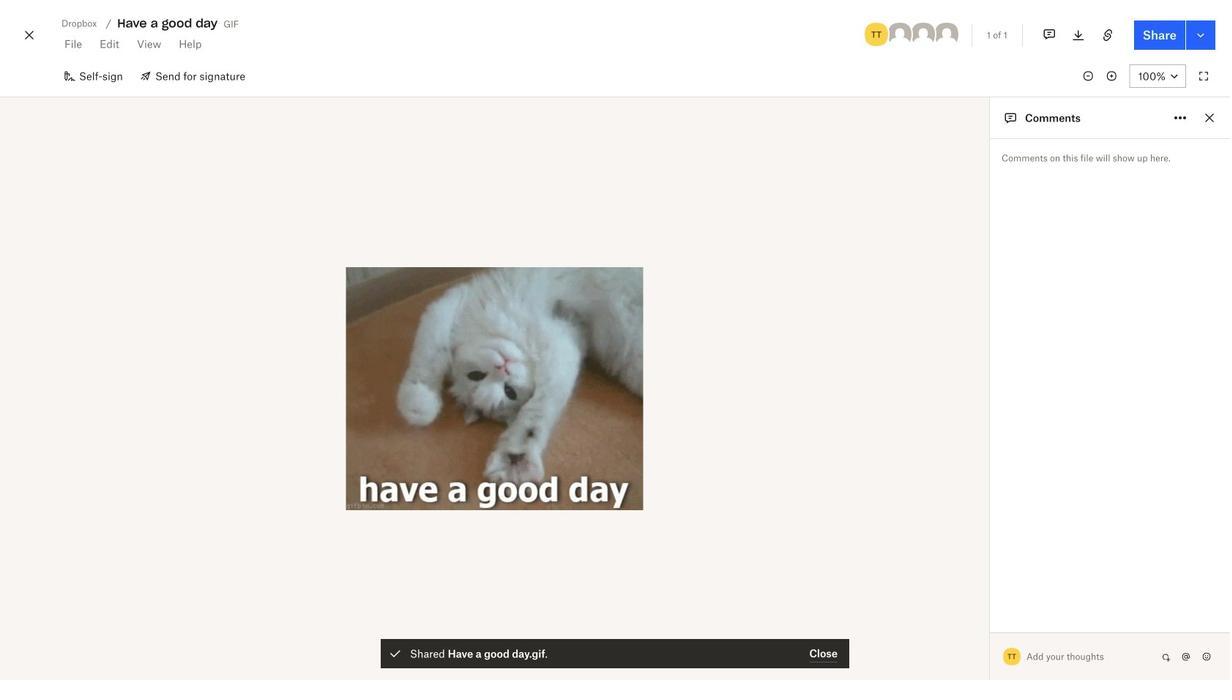 Task type: describe. For each thing, give the bounding box(es) containing it.
have a good day.gif image
[[346, 267, 643, 510]]

close image
[[21, 23, 38, 47]]



Task type: vqa. For each thing, say whether or not it's contained in the screenshot.
Folders button
no



Task type: locate. For each thing, give the bounding box(es) containing it.
alert
[[381, 639, 850, 669]]

add your thoughts image
[[1027, 649, 1145, 665]]

Add your thoughts text field
[[1027, 645, 1157, 669]]

close right sidebar image
[[1201, 109, 1219, 127]]



